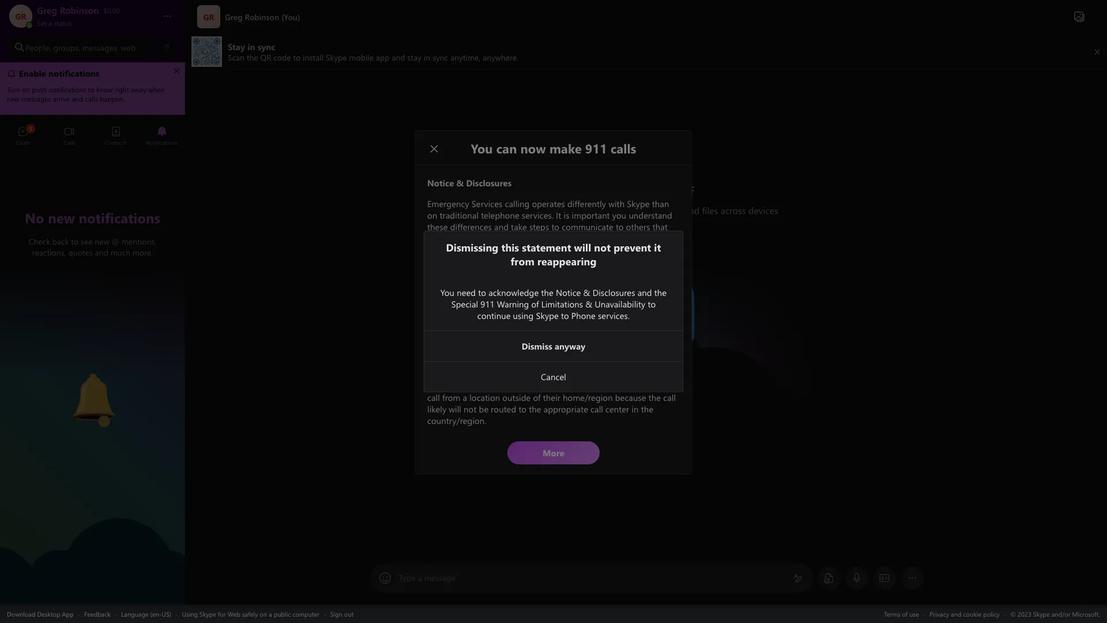 Task type: describe. For each thing, give the bounding box(es) containing it.
sign
[[330, 610, 343, 618]]

using skype for web safely on a public computer
[[182, 610, 320, 618]]

set a status button
[[37, 16, 151, 28]]

Type a message text field
[[400, 572, 785, 584]]

use
[[910, 610, 920, 618]]

download
[[7, 610, 35, 618]]

download desktop app
[[7, 610, 74, 618]]

cookie
[[964, 610, 982, 618]]

privacy
[[930, 610, 950, 618]]

policy
[[984, 610, 1000, 618]]

type
[[399, 572, 416, 583]]

language
[[121, 610, 149, 618]]

messages,
[[82, 42, 119, 53]]

a for status
[[48, 18, 52, 28]]

feedback link
[[84, 610, 111, 618]]

skype
[[200, 610, 216, 618]]

computer
[[293, 610, 320, 618]]

status
[[54, 18, 72, 28]]

people,
[[25, 42, 51, 53]]

privacy and cookie policy
[[930, 610, 1000, 618]]

terms
[[885, 610, 901, 618]]

language (en-us) link
[[121, 610, 171, 618]]

type a message
[[399, 572, 456, 583]]

desktop
[[37, 610, 60, 618]]

a for message
[[418, 572, 422, 583]]

public
[[274, 610, 291, 618]]

2 vertical spatial a
[[269, 610, 272, 618]]

feedback
[[84, 610, 111, 618]]

bell
[[58, 369, 73, 381]]

terms of use
[[885, 610, 920, 618]]

us)
[[162, 610, 171, 618]]

on
[[260, 610, 267, 618]]

web
[[121, 42, 136, 53]]



Task type: vqa. For each thing, say whether or not it's contained in the screenshot.
the to the middle
no



Task type: locate. For each thing, give the bounding box(es) containing it.
terms of use link
[[885, 610, 920, 618]]

language (en-us)
[[121, 610, 171, 618]]

a right type at the bottom left of page
[[418, 572, 422, 583]]

sign out
[[330, 610, 354, 618]]

message
[[424, 572, 456, 583]]

1 vertical spatial a
[[418, 572, 422, 583]]

(en-
[[150, 610, 162, 618]]

1 horizontal spatial a
[[269, 610, 272, 618]]

download desktop app link
[[7, 610, 74, 618]]

using
[[182, 610, 198, 618]]

web
[[228, 610, 241, 618]]

groups,
[[53, 42, 80, 53]]

for
[[218, 610, 226, 618]]

out
[[344, 610, 354, 618]]

app
[[62, 610, 74, 618]]

a
[[48, 18, 52, 28], [418, 572, 422, 583], [269, 610, 272, 618]]

2 horizontal spatial a
[[418, 572, 422, 583]]

0 vertical spatial a
[[48, 18, 52, 28]]

using skype for web safely on a public computer link
[[182, 610, 320, 618]]

people, groups, messages, web button
[[9, 37, 153, 58]]

a inside button
[[48, 18, 52, 28]]

of
[[903, 610, 908, 618]]

a right the set
[[48, 18, 52, 28]]

safely
[[242, 610, 258, 618]]

people, groups, messages, web
[[25, 42, 136, 53]]

sign out link
[[330, 610, 354, 618]]

privacy and cookie policy link
[[930, 610, 1000, 618]]

a right on
[[269, 610, 272, 618]]

set a status
[[37, 18, 72, 28]]

tab list
[[0, 121, 185, 153]]

and
[[951, 610, 962, 618]]

set
[[37, 18, 47, 28]]

0 horizontal spatial a
[[48, 18, 52, 28]]



